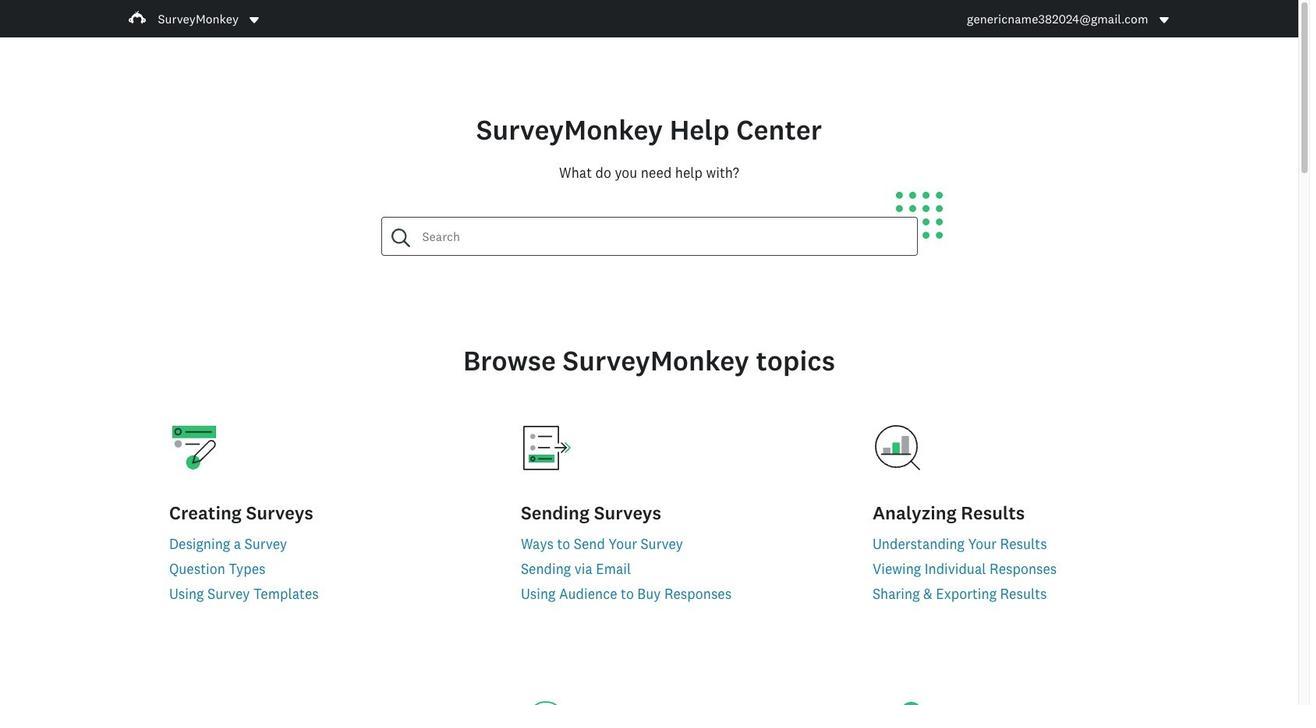 Task type: vqa. For each thing, say whether or not it's contained in the screenshot.
Search text field
yes



Task type: describe. For each thing, give the bounding box(es) containing it.
open image for 2nd open image from the right
[[250, 17, 259, 23]]

2 open image from the left
[[1158, 14, 1171, 26]]



Task type: locate. For each thing, give the bounding box(es) containing it.
search image
[[391, 229, 410, 247], [391, 229, 410, 247]]

open image for first open image from the right
[[1160, 17, 1169, 23]]

0 horizontal spatial open image
[[250, 17, 259, 23]]

0 horizontal spatial open image
[[248, 14, 261, 26]]

open image
[[248, 14, 261, 26], [1158, 14, 1171, 26]]

1 horizontal spatial open image
[[1158, 14, 1171, 26]]

1 open image from the left
[[248, 14, 261, 26]]

open image
[[250, 17, 259, 23], [1160, 17, 1169, 23]]

Search text field
[[410, 218, 917, 255]]

2 open image from the left
[[1160, 17, 1169, 23]]

1 open image from the left
[[250, 17, 259, 23]]

1 horizontal spatial open image
[[1160, 17, 1169, 23]]



